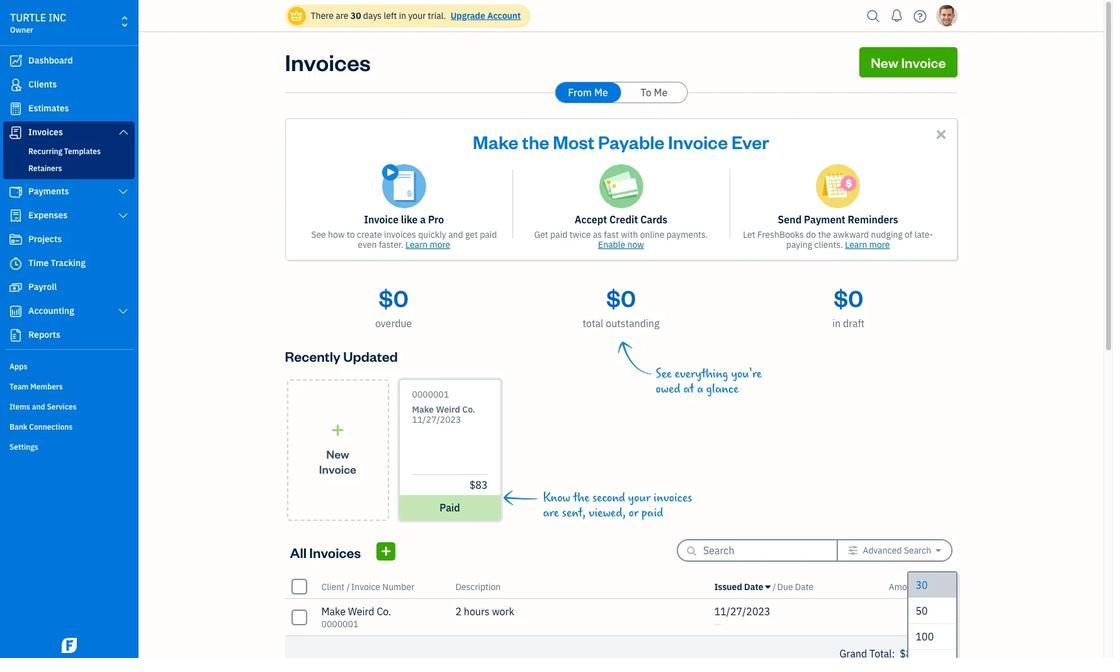 Task type: vqa. For each thing, say whether or not it's contained in the screenshot.
3rd / from the right
yes



Task type: describe. For each thing, give the bounding box(es) containing it.
account
[[488, 10, 521, 21]]

clients.
[[815, 239, 843, 251]]

nudging
[[871, 229, 903, 241]]

client
[[322, 582, 345, 593]]

search
[[904, 545, 932, 557]]

viewed,
[[589, 506, 626, 521]]

left
[[384, 10, 397, 21]]

chevron large down image for accounting
[[118, 307, 129, 317]]

projects
[[28, 234, 62, 245]]

$0 for $0 total outstanding
[[606, 283, 636, 313]]

amount / status
[[889, 582, 953, 593]]

date for due date
[[795, 582, 814, 593]]

due
[[778, 582, 793, 593]]

list box containing 30
[[909, 573, 956, 659]]

amount link
[[889, 582, 923, 593]]

all
[[290, 544, 307, 562]]

in inside $0 in draft
[[833, 317, 841, 330]]

team members
[[9, 382, 63, 392]]

make inside 0000001 make weird co. 11/27/2023
[[412, 404, 434, 416]]

reports link
[[3, 324, 135, 347]]

date for issued date
[[745, 582, 764, 593]]

paid inside see how to create invoices quickly and get paid even faster.
[[480, 229, 497, 241]]

send
[[778, 214, 802, 226]]

go to help image
[[910, 7, 931, 26]]

$0 for $0 in draft
[[834, 283, 864, 313]]

upgrade account link
[[448, 10, 521, 21]]

make weird co. 0000001
[[322, 606, 391, 630]]

50
[[916, 605, 928, 618]]

time tracking
[[28, 258, 86, 269]]

payment image
[[8, 186, 23, 198]]

advanced search button
[[838, 541, 951, 561]]

me for to me
[[654, 86, 668, 99]]

caretdown image inside advanced search dropdown button
[[936, 546, 941, 556]]

client image
[[8, 79, 23, 91]]

$83.19 paid
[[920, 606, 953, 632]]

learn more for a
[[406, 239, 451, 251]]

2 hours work
[[456, 606, 515, 619]]

total
[[583, 317, 604, 330]]

payments.
[[667, 229, 708, 241]]

clients
[[28, 79, 57, 90]]

create
[[357, 229, 382, 241]]

recently updated
[[285, 348, 398, 365]]

see how to create invoices quickly and get paid even faster.
[[311, 229, 497, 251]]

$0 in draft
[[833, 283, 865, 330]]

the for know the second your invoices are sent, viewed, or paid
[[573, 491, 590, 506]]

with
[[621, 229, 638, 241]]

estimate image
[[8, 103, 23, 115]]

invoice like a pro image
[[382, 164, 426, 208]]

/ for amount
[[923, 582, 926, 593]]

timer image
[[8, 258, 23, 270]]

accounting
[[28, 305, 74, 317]]

30 inside list box
[[916, 579, 928, 592]]

new invoice link for know the second your invoices are sent, viewed, or paid
[[287, 380, 389, 522]]

and inside see how to create invoices quickly and get paid even faster.
[[449, 229, 463, 241]]

recurring templates
[[28, 147, 101, 156]]

0 vertical spatial your
[[408, 10, 426, 21]]

$0 for $0 overdue
[[379, 283, 409, 313]]

payable
[[598, 130, 665, 154]]

advanced search
[[863, 545, 932, 557]]

0000001 inside 'make weird co. 0000001'
[[322, 619, 359, 630]]

even
[[358, 239, 377, 251]]

know the second your invoices are sent, viewed, or paid
[[543, 491, 693, 521]]

twice
[[570, 229, 591, 241]]

second
[[593, 491, 625, 506]]

at
[[684, 382, 694, 397]]

chevron large down image for payments
[[118, 187, 129, 197]]

accept
[[575, 214, 607, 226]]

2 / from the left
[[773, 582, 776, 593]]

advanced
[[863, 545, 902, 557]]

chart image
[[8, 305, 23, 318]]

see for see everything you're owed at a glance
[[656, 367, 672, 382]]

turtle
[[10, 11, 46, 24]]

accept credit cards get paid twice as fast with online payments. enable now
[[534, 214, 708, 251]]

freshbooks image
[[59, 639, 79, 654]]

time
[[28, 258, 49, 269]]

quickly
[[418, 229, 446, 241]]

let
[[743, 229, 756, 241]]

co. inside 0000001 make weird co. 11/27/2023
[[462, 404, 476, 416]]

turtle inc owner
[[10, 11, 66, 35]]

paid inside accept credit cards get paid twice as fast with online payments. enable now
[[551, 229, 568, 241]]

team members link
[[3, 377, 135, 396]]

weird inside 'make weird co. 0000001'
[[348, 606, 375, 619]]

expenses link
[[3, 205, 135, 227]]

send payment reminders image
[[816, 164, 860, 208]]

how
[[328, 229, 345, 241]]

recently
[[285, 348, 341, 365]]

main element
[[0, 0, 170, 659]]

accounting link
[[3, 300, 135, 323]]

to me link
[[622, 83, 687, 103]]

time tracking link
[[3, 253, 135, 275]]

invoice image
[[8, 127, 23, 139]]

outstanding
[[606, 317, 660, 330]]

get
[[465, 229, 478, 241]]

most
[[553, 130, 595, 154]]

me for from me
[[594, 86, 608, 99]]

0 vertical spatial new
[[871, 54, 899, 71]]

0 horizontal spatial in
[[399, 10, 406, 21]]

invoices for even
[[384, 229, 416, 241]]

from me
[[568, 86, 608, 99]]

dashboard image
[[8, 55, 23, 67]]

invoices link
[[3, 122, 135, 144]]

1 vertical spatial new invoice
[[319, 447, 357, 476]]

estimates link
[[3, 98, 135, 120]]

dashboard link
[[3, 50, 135, 72]]

settings image
[[848, 546, 859, 556]]

Search text field
[[703, 541, 817, 561]]

plus image
[[331, 424, 345, 437]]

make for make weird co. 0000001
[[322, 606, 346, 619]]

new invoice link for invoices
[[860, 47, 958, 77]]

new inside the new invoice
[[326, 447, 349, 461]]

to me
[[641, 86, 668, 99]]

you're
[[731, 367, 762, 382]]

bank
[[9, 423, 27, 432]]

0 vertical spatial 30
[[351, 10, 361, 21]]

learn for a
[[406, 239, 428, 251]]

learn more for reminders
[[845, 239, 890, 251]]

retainers link
[[6, 161, 132, 176]]

accept credit cards image
[[599, 164, 643, 208]]

or
[[629, 506, 639, 521]]

due date link
[[778, 582, 814, 593]]

retainers
[[28, 164, 62, 173]]

do
[[806, 229, 816, 241]]

close image
[[934, 127, 949, 142]]

money image
[[8, 282, 23, 294]]

100
[[916, 631, 934, 644]]

services
[[47, 402, 77, 412]]

a inside the see everything you're owed at a glance
[[697, 382, 704, 397]]

sent,
[[562, 506, 586, 521]]

invoice right client link
[[351, 582, 380, 593]]



Task type: locate. For each thing, give the bounding box(es) containing it.
0000001 inside 0000001 make weird co. 11/27/2023
[[412, 389, 449, 401]]

$0 inside $0 in draft
[[834, 283, 864, 313]]

are right there
[[336, 10, 349, 21]]

invoices inside see how to create invoices quickly and get paid even faster.
[[384, 229, 416, 241]]

expense image
[[8, 210, 23, 222]]

0 vertical spatial chevron large down image
[[118, 127, 129, 137]]

0 vertical spatial and
[[449, 229, 463, 241]]

list box
[[909, 573, 956, 659]]

0 vertical spatial the
[[522, 130, 550, 154]]

1 vertical spatial chevron large down image
[[118, 187, 129, 197]]

0 horizontal spatial are
[[336, 10, 349, 21]]

chevron large down image for invoices
[[118, 127, 129, 137]]

0 horizontal spatial a
[[420, 214, 426, 226]]

notifications image
[[887, 3, 907, 28]]

me inside to me 'link'
[[654, 86, 668, 99]]

2 vertical spatial invoices
[[309, 544, 361, 562]]

2 vertical spatial chevron large down image
[[118, 307, 129, 317]]

the right do
[[818, 229, 831, 241]]

learn more down reminders
[[845, 239, 890, 251]]

1 horizontal spatial in
[[833, 317, 841, 330]]

1 horizontal spatial see
[[656, 367, 672, 382]]

report image
[[8, 329, 23, 342]]

$0 overdue
[[375, 283, 412, 330]]

0 horizontal spatial and
[[32, 402, 45, 412]]

payment
[[804, 214, 846, 226]]

0 vertical spatial invoices
[[384, 229, 416, 241]]

new invoice
[[871, 54, 946, 71], [319, 447, 357, 476]]

1 $0 from the left
[[379, 283, 409, 313]]

work
[[492, 606, 515, 619]]

1 vertical spatial 30
[[916, 579, 928, 592]]

from
[[568, 86, 592, 99]]

make
[[473, 130, 519, 154], [412, 404, 434, 416], [322, 606, 346, 619]]

0 horizontal spatial caretdown image
[[766, 582, 771, 592]]

upgrade
[[451, 10, 485, 21]]

chevron large down image
[[118, 211, 129, 221]]

the inside know the second your invoices are sent, viewed, or paid
[[573, 491, 590, 506]]

there are 30 days left in your trial. upgrade account
[[311, 10, 521, 21]]

are down know
[[543, 506, 559, 521]]

option
[[909, 651, 956, 659]]

2
[[456, 606, 462, 619]]

1 horizontal spatial make
[[412, 404, 434, 416]]

learn more down pro
[[406, 239, 451, 251]]

0 horizontal spatial new invoice
[[319, 447, 357, 476]]

overdue
[[375, 317, 412, 330]]

1 vertical spatial 11/27/2023
[[715, 606, 771, 619]]

and right the items
[[32, 402, 45, 412]]

1 vertical spatial caretdown image
[[766, 582, 771, 592]]

new invoice link
[[860, 47, 958, 77], [287, 380, 389, 522]]

$0 inside $0 overdue
[[379, 283, 409, 313]]

1 vertical spatial co.
[[377, 606, 391, 619]]

send payment reminders
[[778, 214, 899, 226]]

/ right client
[[347, 582, 350, 593]]

1 date from the left
[[745, 582, 764, 593]]

11/27/2023
[[412, 414, 461, 426], [715, 606, 771, 619]]

chevron large down image down payroll link
[[118, 307, 129, 317]]

me right to
[[654, 86, 668, 99]]

1 vertical spatial a
[[697, 382, 704, 397]]

1 horizontal spatial weird
[[436, 404, 460, 416]]

get
[[534, 229, 548, 241]]

enable
[[598, 239, 626, 251]]

due date
[[778, 582, 814, 593]]

3 $0 from the left
[[834, 283, 864, 313]]

the up the sent,
[[573, 491, 590, 506]]

co.
[[462, 404, 476, 416], [377, 606, 391, 619]]

weird
[[436, 404, 460, 416], [348, 606, 375, 619]]

to
[[347, 229, 355, 241]]

caretdown image inside issued date link
[[766, 582, 771, 592]]

/ left status link
[[923, 582, 926, 593]]

bank connections link
[[3, 418, 135, 436]]

as
[[593, 229, 602, 241]]

your inside know the second your invoices are sent, viewed, or paid
[[628, 491, 651, 506]]

0 vertical spatial new invoice link
[[860, 47, 958, 77]]

recurring templates link
[[6, 144, 132, 159]]

let freshbooks do the awkward nudging of late- paying clients.
[[743, 229, 934, 251]]

invoices down there
[[285, 47, 371, 77]]

invoices up recurring
[[28, 127, 63, 138]]

2 horizontal spatial /
[[923, 582, 926, 593]]

2 learn from the left
[[845, 239, 868, 251]]

invoices
[[384, 229, 416, 241], [654, 491, 693, 506]]

learn
[[406, 239, 428, 251], [845, 239, 868, 251]]

co. inside 'make weird co. 0000001'
[[377, 606, 391, 619]]

0 horizontal spatial $0
[[379, 283, 409, 313]]

invoice like a pro
[[364, 214, 444, 226]]

1 vertical spatial invoices
[[654, 491, 693, 506]]

the left 'most'
[[522, 130, 550, 154]]

invoice number link
[[351, 582, 415, 593]]

0 horizontal spatial the
[[522, 130, 550, 154]]

add invoice image
[[380, 544, 392, 560]]

know
[[543, 491, 571, 506]]

1 vertical spatial in
[[833, 317, 841, 330]]

learn right clients.
[[845, 239, 868, 251]]

2 learn more from the left
[[845, 239, 890, 251]]

/ for client
[[347, 582, 350, 593]]

dashboard
[[28, 55, 73, 66]]

pro
[[428, 214, 444, 226]]

0 horizontal spatial your
[[408, 10, 426, 21]]

0 vertical spatial are
[[336, 10, 349, 21]]

1 horizontal spatial are
[[543, 506, 559, 521]]

1 horizontal spatial /
[[773, 582, 776, 593]]

of
[[905, 229, 913, 241]]

invoices inside know the second your invoices are sent, viewed, or paid
[[654, 491, 693, 506]]

are
[[336, 10, 349, 21], [543, 506, 559, 521]]

1 vertical spatial weird
[[348, 606, 375, 619]]

0 vertical spatial make
[[473, 130, 519, 154]]

invoices up client link
[[309, 544, 361, 562]]

number
[[382, 582, 415, 593]]

invoices for paid
[[654, 491, 693, 506]]

now
[[628, 239, 644, 251]]

chevron large down image up chevron large down image
[[118, 187, 129, 197]]

online
[[640, 229, 665, 241]]

your up or
[[628, 491, 651, 506]]

invoice down "go to help" icon
[[902, 54, 946, 71]]

3 chevron large down image from the top
[[118, 307, 129, 317]]

1 vertical spatial your
[[628, 491, 651, 506]]

ever
[[732, 130, 770, 154]]

chevron large down image up recurring templates link
[[118, 127, 129, 137]]

0 horizontal spatial /
[[347, 582, 350, 593]]

more down pro
[[430, 239, 451, 251]]

1 vertical spatial are
[[543, 506, 559, 521]]

0 horizontal spatial weird
[[348, 606, 375, 619]]

3 / from the left
[[923, 582, 926, 593]]

make for make the most payable invoice ever
[[473, 130, 519, 154]]

me
[[594, 86, 608, 99], [654, 86, 668, 99]]

and left get
[[449, 229, 463, 241]]

0 horizontal spatial more
[[430, 239, 451, 251]]

2 vertical spatial the
[[573, 491, 590, 506]]

0000001 make weird co. 11/27/2023
[[412, 389, 476, 426]]

more for invoice like a pro
[[430, 239, 451, 251]]

caretdown image
[[936, 546, 941, 556], [766, 582, 771, 592]]

client link
[[322, 582, 347, 593]]

weird inside 0000001 make weird co. 11/27/2023
[[436, 404, 460, 416]]

0 horizontal spatial 0000001
[[322, 619, 359, 630]]

tracking
[[51, 258, 86, 269]]

1 learn more from the left
[[406, 239, 451, 251]]

in
[[399, 10, 406, 21], [833, 317, 841, 330]]

make inside 'make weird co. 0000001'
[[322, 606, 346, 619]]

1 horizontal spatial me
[[654, 86, 668, 99]]

me right from
[[594, 86, 608, 99]]

and inside main "element"
[[32, 402, 45, 412]]

1 horizontal spatial caretdown image
[[936, 546, 941, 556]]

projects link
[[3, 229, 135, 251]]

1 horizontal spatial your
[[628, 491, 651, 506]]

$0 up outstanding
[[606, 283, 636, 313]]

0 horizontal spatial learn more
[[406, 239, 451, 251]]

1 horizontal spatial date
[[795, 582, 814, 593]]

more down reminders
[[870, 239, 890, 251]]

0 vertical spatial in
[[399, 10, 406, 21]]

make the most payable invoice ever
[[473, 130, 770, 154]]

cards
[[641, 214, 668, 226]]

1 horizontal spatial co.
[[462, 404, 476, 416]]

1 / from the left
[[347, 582, 350, 593]]

1 vertical spatial invoices
[[28, 127, 63, 138]]

owner
[[10, 25, 33, 35]]

client / invoice number
[[322, 582, 415, 593]]

payments link
[[3, 181, 135, 203]]

see up owed
[[656, 367, 672, 382]]

0000001
[[412, 389, 449, 401], [322, 619, 359, 630]]

2 horizontal spatial the
[[818, 229, 831, 241]]

see for see how to create invoices quickly and get paid even faster.
[[311, 229, 326, 241]]

hours
[[464, 606, 490, 619]]

to
[[641, 86, 652, 99]]

caretdown image left due
[[766, 582, 771, 592]]

2 me from the left
[[654, 86, 668, 99]]

0 vertical spatial new invoice
[[871, 54, 946, 71]]

owed
[[656, 382, 681, 397]]

0 vertical spatial invoices
[[285, 47, 371, 77]]

a left pro
[[420, 214, 426, 226]]

search image
[[864, 7, 884, 26]]

$0 up draft
[[834, 283, 864, 313]]

0 vertical spatial caretdown image
[[936, 546, 941, 556]]

crown image
[[290, 9, 303, 22]]

learn for reminders
[[845, 239, 868, 251]]

chevron large down image inside invoices link
[[118, 127, 129, 137]]

invoice down plus icon
[[319, 462, 357, 476]]

0 vertical spatial co.
[[462, 404, 476, 416]]

0 vertical spatial 11/27/2023
[[412, 414, 461, 426]]

payroll
[[28, 282, 57, 293]]

see inside the see everything you're owed at a glance
[[656, 367, 672, 382]]

1 vertical spatial make
[[412, 404, 434, 416]]

1 horizontal spatial and
[[449, 229, 463, 241]]

1 horizontal spatial 30
[[916, 579, 928, 592]]

1 horizontal spatial the
[[573, 491, 590, 506]]

glance
[[707, 382, 739, 397]]

1 horizontal spatial a
[[697, 382, 704, 397]]

2 horizontal spatial make
[[473, 130, 519, 154]]

recurring
[[28, 147, 62, 156]]

chevron large down image
[[118, 127, 129, 137], [118, 187, 129, 197], [118, 307, 129, 317]]

0 horizontal spatial new invoice link
[[287, 380, 389, 522]]

0 horizontal spatial learn
[[406, 239, 428, 251]]

1 learn from the left
[[406, 239, 428, 251]]

0 vertical spatial see
[[311, 229, 326, 241]]

paying
[[787, 239, 813, 251]]

1 me from the left
[[594, 86, 608, 99]]

items
[[9, 402, 30, 412]]

1 chevron large down image from the top
[[118, 127, 129, 137]]

see inside see how to create invoices quickly and get paid even faster.
[[311, 229, 326, 241]]

more
[[430, 239, 451, 251], [870, 239, 890, 251]]

1 vertical spatial and
[[32, 402, 45, 412]]

1 horizontal spatial invoices
[[654, 491, 693, 506]]

chevron large down image inside accounting link
[[118, 307, 129, 317]]

1 horizontal spatial new
[[871, 54, 899, 71]]

a right at
[[697, 382, 704, 397]]

expenses
[[28, 210, 68, 221]]

a
[[420, 214, 426, 226], [697, 382, 704, 397]]

/ left due
[[773, 582, 776, 593]]

apps
[[9, 362, 27, 372]]

2 chevron large down image from the top
[[118, 187, 129, 197]]

$83
[[470, 479, 488, 492]]

0 vertical spatial weird
[[436, 404, 460, 416]]

freshbooks
[[758, 229, 804, 241]]

$0 inside $0 total outstanding
[[606, 283, 636, 313]]

30
[[351, 10, 361, 21], [916, 579, 928, 592]]

1 horizontal spatial new invoice
[[871, 54, 946, 71]]

$0 up 'overdue' on the left of page
[[379, 283, 409, 313]]

in right left
[[399, 10, 406, 21]]

0 horizontal spatial see
[[311, 229, 326, 241]]

paid inside '$83.19 paid'
[[930, 621, 948, 632]]

1 horizontal spatial 11/27/2023
[[715, 606, 771, 619]]

0 horizontal spatial me
[[594, 86, 608, 99]]

date right due
[[795, 582, 814, 593]]

are inside know the second your invoices are sent, viewed, or paid
[[543, 506, 559, 521]]

new invoice down plus icon
[[319, 447, 357, 476]]

your left the trial.
[[408, 10, 426, 21]]

1 more from the left
[[430, 239, 451, 251]]

more for send payment reminders
[[870, 239, 890, 251]]

1 vertical spatial 0000001
[[322, 619, 359, 630]]

your
[[408, 10, 426, 21], [628, 491, 651, 506]]

2 more from the left
[[870, 239, 890, 251]]

1 horizontal spatial new invoice link
[[860, 47, 958, 77]]

1 vertical spatial new invoice link
[[287, 380, 389, 522]]

2 $0 from the left
[[606, 283, 636, 313]]

the inside let freshbooks do the awkward nudging of late- paying clients.
[[818, 229, 831, 241]]

status link
[[927, 582, 953, 593]]

0 vertical spatial a
[[420, 214, 426, 226]]

1 horizontal spatial 0000001
[[412, 389, 449, 401]]

0 horizontal spatial 30
[[351, 10, 361, 21]]

see everything you're owed at a glance
[[656, 367, 762, 397]]

0 horizontal spatial new
[[326, 447, 349, 461]]

new down plus icon
[[326, 447, 349, 461]]

see left 'how' in the top of the page
[[311, 229, 326, 241]]

0 horizontal spatial date
[[745, 582, 764, 593]]

project image
[[8, 234, 23, 246]]

1 vertical spatial new
[[326, 447, 349, 461]]

chevron large down image inside payments link
[[118, 187, 129, 197]]

1 vertical spatial see
[[656, 367, 672, 382]]

invoice left ever on the right of page
[[668, 130, 728, 154]]

1 horizontal spatial $0
[[606, 283, 636, 313]]

2 date from the left
[[795, 582, 814, 593]]

$0
[[379, 283, 409, 313], [606, 283, 636, 313], [834, 283, 864, 313]]

in left draft
[[833, 317, 841, 330]]

new invoice down "go to help" icon
[[871, 54, 946, 71]]

me inside from me link
[[594, 86, 608, 99]]

description link
[[456, 582, 501, 593]]

1 horizontal spatial learn
[[845, 239, 868, 251]]

learn right the faster.
[[406, 239, 428, 251]]

issued date
[[715, 582, 764, 593]]

1 horizontal spatial more
[[870, 239, 890, 251]]

paid inside know the second your invoices are sent, viewed, or paid
[[642, 506, 664, 521]]

2 vertical spatial make
[[322, 606, 346, 619]]

everything
[[675, 367, 729, 382]]

the for make the most payable invoice ever
[[522, 130, 550, 154]]

date right issued
[[745, 582, 764, 593]]

11/27/2023 inside 0000001 make weird co. 11/27/2023
[[412, 414, 461, 426]]

0 horizontal spatial invoices
[[384, 229, 416, 241]]

2 horizontal spatial $0
[[834, 283, 864, 313]]

0 horizontal spatial co.
[[377, 606, 391, 619]]

the
[[522, 130, 550, 154], [818, 229, 831, 241], [573, 491, 590, 506]]

late-
[[915, 229, 934, 241]]

status
[[927, 582, 953, 593]]

caretdown image right search
[[936, 546, 941, 556]]

0 vertical spatial 0000001
[[412, 389, 449, 401]]

0 horizontal spatial make
[[322, 606, 346, 619]]

1 horizontal spatial learn more
[[845, 239, 890, 251]]

estimates
[[28, 103, 69, 114]]

new down search image
[[871, 54, 899, 71]]

0 horizontal spatial 11/27/2023
[[412, 414, 461, 426]]

members
[[30, 382, 63, 392]]

invoices inside invoices link
[[28, 127, 63, 138]]

2 hours work link
[[441, 599, 710, 636]]

invoice up create
[[364, 214, 399, 226]]

1 vertical spatial the
[[818, 229, 831, 241]]

reminders
[[848, 214, 899, 226]]



